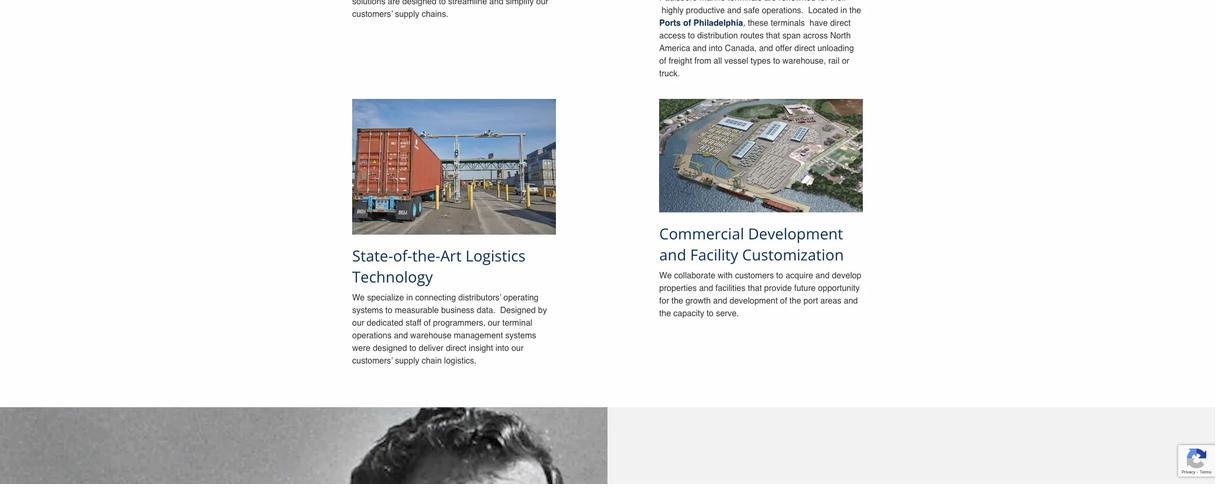 Task type: describe. For each thing, give the bounding box(es) containing it.
to up supply
[[409, 344, 416, 353]]

and up growth
[[699, 284, 713, 293]]

0 vertical spatial systems
[[352, 306, 383, 315]]

serve.
[[716, 309, 739, 318]]

port
[[804, 296, 818, 306]]

connecting
[[415, 293, 456, 303]]

view of truck scan image
[[352, 99, 556, 235]]

and up from
[[693, 44, 707, 53]]

distribution
[[697, 31, 738, 40]]

from
[[694, 56, 711, 66]]

and inside we specialize in connecting distributors' operating systems to measurable business data.  designed by our dedicated staff of programmers, our terminal operations and warehouse management systems were designed to deliver direct insight into our customers' supply chain logistics.
[[394, 331, 408, 341]]

deliver
[[419, 344, 443, 353]]

customers'
[[352, 356, 393, 366]]

supply
[[395, 356, 419, 366]]

all
[[714, 56, 722, 66]]

that inside we collaborate with customers to acquire and develop properties and facilities that provide future opportunity for the growth and development of the port areas and the capacity to serve.
[[748, 284, 762, 293]]

rail
[[828, 56, 840, 66]]

of inside , these terminals  have direct access to distribution routes that span across north america and into canada, and offer direct unloading of freight from all vessel types to warehouse, rail or truck.
[[659, 56, 666, 66]]

we for commercial development and facility customization
[[659, 271, 672, 280]]

collaborate
[[674, 271, 715, 280]]

these
[[748, 18, 768, 28]]

we specialize in connecting distributors' operating systems to measurable business data.  designed by our dedicated staff of programmers, our terminal operations and warehouse management systems were designed to deliver direct insight into our customers' supply chain logistics.
[[352, 293, 547, 366]]

2 horizontal spatial the
[[789, 296, 801, 306]]

types
[[751, 56, 771, 66]]

programmers,
[[433, 318, 485, 328]]

to down specialize
[[385, 306, 392, 315]]

span
[[782, 31, 801, 40]]

development
[[748, 223, 843, 244]]

data.
[[477, 306, 495, 315]]

of right ports
[[683, 18, 691, 28]]

future
[[794, 284, 816, 293]]

state-of-the-art logistics technology
[[352, 245, 525, 287]]

of-
[[393, 245, 412, 266]]

aerial view of port and warehouses image
[[659, 99, 863, 212]]

to down ports of philadelphia link
[[688, 31, 695, 40]]

for
[[659, 296, 669, 306]]

unloading
[[817, 44, 854, 53]]

freight
[[669, 56, 692, 66]]

canada,
[[725, 44, 757, 53]]

1 vertical spatial systems
[[505, 331, 536, 341]]

chain
[[422, 356, 442, 366]]

customization
[[742, 244, 844, 265]]

we for state-of-the-art logistics technology
[[352, 293, 365, 303]]

, these terminals  have direct access to distribution routes that span across north america and into canada, and offer direct unloading of freight from all vessel types to warehouse, rail or truck.
[[659, 18, 854, 78]]

by
[[538, 306, 547, 315]]

and inside commercial development and facility customization
[[659, 244, 686, 265]]

logistics.
[[444, 356, 476, 366]]

warehouse
[[410, 331, 451, 341]]

opportunity
[[818, 284, 860, 293]]

growth
[[686, 296, 711, 306]]

1 horizontal spatial the
[[671, 296, 683, 306]]

america
[[659, 44, 690, 53]]

state-
[[352, 245, 393, 266]]

commercial development and facility customization
[[659, 223, 844, 265]]

0 horizontal spatial our
[[352, 318, 364, 328]]



Task type: locate. For each thing, give the bounding box(es) containing it.
ports
[[659, 18, 681, 28]]

0 horizontal spatial that
[[748, 284, 762, 293]]

systems down terminal
[[505, 331, 536, 341]]

technology
[[352, 266, 433, 287]]

we
[[659, 271, 672, 280], [352, 293, 365, 303]]

philadelphia
[[693, 18, 743, 28]]

logistics
[[465, 245, 525, 266]]

the left port
[[789, 296, 801, 306]]

0 horizontal spatial the
[[659, 309, 671, 318]]

and up the collaborate
[[659, 244, 686, 265]]

direct up logistics.
[[446, 344, 466, 353]]

management
[[454, 331, 503, 341]]

our down data.
[[488, 318, 500, 328]]

access
[[659, 31, 686, 40]]

business
[[441, 306, 474, 315]]

that down customers
[[748, 284, 762, 293]]

areas
[[820, 296, 841, 306]]

dedicated
[[367, 318, 403, 328]]

and
[[693, 44, 707, 53], [759, 44, 773, 53], [659, 244, 686, 265], [816, 271, 830, 280], [699, 284, 713, 293], [713, 296, 727, 306], [844, 296, 858, 306], [394, 331, 408, 341]]

the down properties
[[671, 296, 683, 306]]

0 horizontal spatial we
[[352, 293, 365, 303]]

capacity
[[673, 309, 704, 318]]

1 vertical spatial we
[[352, 293, 365, 303]]

1 horizontal spatial that
[[766, 31, 780, 40]]

and up serve.
[[713, 296, 727, 306]]

in
[[406, 293, 413, 303]]

to down offer
[[773, 56, 780, 66]]

into inside , these terminals  have direct access to distribution routes that span across north america and into canada, and offer direct unloading of freight from all vessel types to warehouse, rail or truck.
[[709, 44, 722, 53]]

truck.
[[659, 69, 680, 78]]

facility
[[690, 244, 738, 265]]

1 vertical spatial direct
[[794, 44, 815, 53]]

2 horizontal spatial direct
[[830, 18, 851, 28]]

or
[[842, 56, 849, 66]]

vessel
[[724, 56, 748, 66]]

the down for
[[659, 309, 671, 318]]

of down provide
[[780, 296, 787, 306]]

,
[[743, 18, 745, 28]]

terminals
[[771, 18, 805, 28]]

art
[[440, 245, 462, 266]]

direct inside we specialize in connecting distributors' operating systems to measurable business data.  designed by our dedicated staff of programmers, our terminal operations and warehouse management systems were designed to deliver direct insight into our customers' supply chain logistics.
[[446, 344, 466, 353]]

ports of philadelphia
[[659, 18, 743, 28]]

0 horizontal spatial systems
[[352, 306, 383, 315]]

that
[[766, 31, 780, 40], [748, 284, 762, 293]]

systems
[[352, 306, 383, 315], [505, 331, 536, 341]]

to up provide
[[776, 271, 783, 280]]

our
[[352, 318, 364, 328], [488, 318, 500, 328], [511, 344, 524, 353]]

into down distribution at right top
[[709, 44, 722, 53]]

distributors'
[[458, 293, 501, 303]]

commercial
[[659, 223, 744, 244]]

that up offer
[[766, 31, 780, 40]]

we inside we collaborate with customers to acquire and develop properties and facilities that provide future opportunity for the growth and development of the port areas and the capacity to serve.
[[659, 271, 672, 280]]

to
[[688, 31, 695, 40], [773, 56, 780, 66], [776, 271, 783, 280], [385, 306, 392, 315], [707, 309, 714, 318], [409, 344, 416, 353]]

we inside we specialize in connecting distributors' operating systems to measurable business data.  designed by our dedicated staff of programmers, our terminal operations and warehouse management systems were designed to deliver direct insight into our customers' supply chain logistics.
[[352, 293, 365, 303]]

provide
[[764, 284, 792, 293]]

our down terminal
[[511, 344, 524, 353]]

we up properties
[[659, 271, 672, 280]]

direct up "warehouse,"
[[794, 44, 815, 53]]

1 vertical spatial into
[[495, 344, 509, 353]]

insight
[[469, 344, 493, 353]]

the-
[[412, 245, 440, 266]]

and down opportunity
[[844, 296, 858, 306]]

designed
[[373, 344, 407, 353]]

development
[[730, 296, 778, 306]]

2 vertical spatial direct
[[446, 344, 466, 353]]

0 vertical spatial that
[[766, 31, 780, 40]]

offer
[[775, 44, 792, 53]]

staff
[[406, 318, 421, 328]]

and up designed
[[394, 331, 408, 341]]

direct up "north" on the right top of page
[[830, 18, 851, 28]]

across
[[803, 31, 828, 40]]

ports of philadelphia link
[[659, 18, 743, 28]]

0 vertical spatial into
[[709, 44, 722, 53]]

specialize
[[367, 293, 404, 303]]

1 horizontal spatial direct
[[794, 44, 815, 53]]

north
[[830, 31, 851, 40]]

0 horizontal spatial into
[[495, 344, 509, 353]]

of up warehouse
[[424, 318, 431, 328]]

and up types
[[759, 44, 773, 53]]

into right insight
[[495, 344, 509, 353]]

1 horizontal spatial our
[[488, 318, 500, 328]]

into
[[709, 44, 722, 53], [495, 344, 509, 353]]

facilities
[[715, 284, 745, 293]]

that inside , these terminals  have direct access to distribution routes that span across north america and into canada, and offer direct unloading of freight from all vessel types to warehouse, rail or truck.
[[766, 31, 780, 40]]

of
[[683, 18, 691, 28], [659, 56, 666, 66], [780, 296, 787, 306], [424, 318, 431, 328]]

measurable
[[395, 306, 439, 315]]

0 vertical spatial we
[[659, 271, 672, 280]]

0 horizontal spatial direct
[[446, 344, 466, 353]]

and up opportunity
[[816, 271, 830, 280]]

acquire
[[786, 271, 813, 280]]

operations
[[352, 331, 392, 341]]

with
[[718, 271, 733, 280]]

terminal
[[502, 318, 532, 328]]

to left serve.
[[707, 309, 714, 318]]

our up the operations
[[352, 318, 364, 328]]

were
[[352, 344, 370, 353]]

warehouse,
[[782, 56, 826, 66]]

0 vertical spatial direct
[[830, 18, 851, 28]]

we left specialize
[[352, 293, 365, 303]]

1 horizontal spatial systems
[[505, 331, 536, 341]]

of up truck.
[[659, 56, 666, 66]]

operating
[[503, 293, 539, 303]]

into inside we specialize in connecting distributors' operating systems to measurable business data.  designed by our dedicated staff of programmers, our terminal operations and warehouse management systems were designed to deliver direct insight into our customers' supply chain logistics.
[[495, 344, 509, 353]]

direct
[[830, 18, 851, 28], [794, 44, 815, 53], [446, 344, 466, 353]]

of inside we specialize in connecting distributors' operating systems to measurable business data.  designed by our dedicated staff of programmers, our terminal operations and warehouse management systems were designed to deliver direct insight into our customers' supply chain logistics.
[[424, 318, 431, 328]]

develop
[[832, 271, 861, 280]]

customers
[[735, 271, 774, 280]]

the
[[671, 296, 683, 306], [789, 296, 801, 306], [659, 309, 671, 318]]

1 horizontal spatial into
[[709, 44, 722, 53]]

systems up dedicated
[[352, 306, 383, 315]]

1 vertical spatial that
[[748, 284, 762, 293]]

of inside we collaborate with customers to acquire and develop properties and facilities that provide future opportunity for the growth and development of the port areas and the capacity to serve.
[[780, 296, 787, 306]]

properties
[[659, 284, 697, 293]]

we collaborate with customers to acquire and develop properties and facilities that provide future opportunity for the growth and development of the port areas and the capacity to serve.
[[659, 271, 861, 318]]

routes
[[740, 31, 764, 40]]

2 horizontal spatial our
[[511, 344, 524, 353]]

1 horizontal spatial we
[[659, 271, 672, 280]]



Task type: vqa. For each thing, say whether or not it's contained in the screenshot.
cargoes:
no



